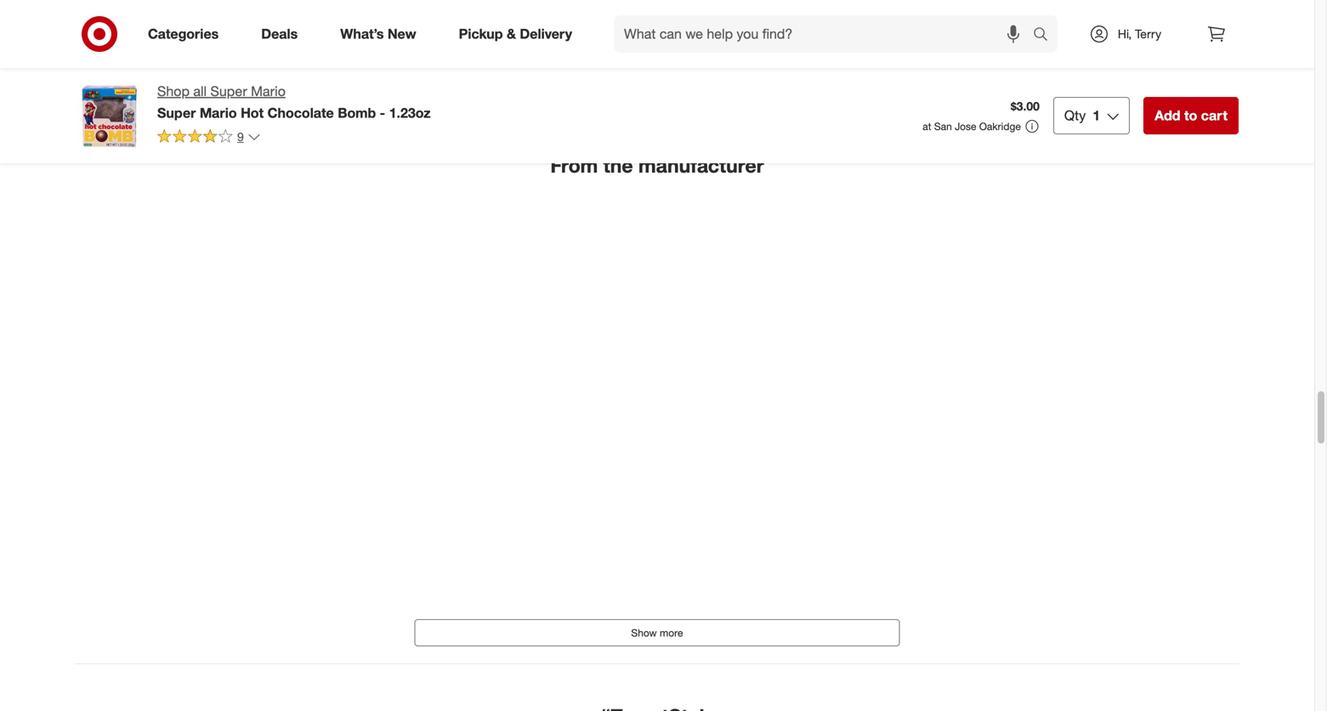Task type: locate. For each thing, give the bounding box(es) containing it.
favorite for holiday gingerbread chewy frosted cookies - 13.5oz/10ct - favorite day™
[[1201, 21, 1243, 36]]

filled right the skittles
[[128, 4, 157, 19]]

new
[[388, 26, 417, 42]]

0 horizontal spatial peppermint
[[303, 0, 365, 6]]

show more
[[632, 627, 684, 639]]

shop all super mario super mario hot chocolate bomb - 1.23oz
[[157, 83, 431, 121]]

mario up "hot" in the left of the page
[[251, 83, 286, 100]]

candy inside the holiday peppermint candy canes - 24ct/11.4oz - favorite day™
[[780, 6, 815, 21]]

peppermint inside holiday peppermint candy canes - 12ct/5.7oz - favorite day™
[[303, 0, 365, 6]]

the
[[604, 153, 633, 177]]

holiday left "gold"
[[646, 4, 686, 19]]

holiday inside holiday gingerbread chewy frosted cookies - 13.5oz/10ct - favorite day™
[[1127, 0, 1167, 6]]

holiday peppermint mini candy canes - 50ct/9oz - favorite day™
[[433, 0, 570, 36]]

holiday for holiday gingerbread chewy frosted cookies - 13.5oz/10ct - favorite day™
[[1127, 0, 1167, 6]]

shop
[[157, 83, 190, 100]]

haribo holiday gold bears filled cane - 2.53oz
[[607, 4, 714, 49]]

4 favorite from the left
[[954, 21, 996, 36]]

mario up the 9 link
[[200, 105, 237, 121]]

holiday for holiday peppermint candy canes - 12ct/5.7oz - favorite day™
[[259, 0, 299, 6]]

manufacturer
[[639, 153, 764, 177]]

1 horizontal spatial gingerbread
[[1170, 0, 1237, 6]]

gingerbread
[[1026, 0, 1092, 6], [1170, 0, 1237, 6]]

day™ inside holiday barn gingerbread house kit - 31.18oz - favorite day™
[[999, 21, 1026, 36]]

holiday inside holiday peppermint mini candy canes - 50ct/9oz - favorite day™
[[433, 0, 473, 6]]

peppermint for -
[[476, 0, 538, 6]]

favorite inside holiday gingerbread chewy frosted cookies - 13.5oz/10ct - favorite day™
[[1201, 21, 1243, 36]]

holiday left barn
[[954, 0, 994, 6]]

holiday inside holiday barn gingerbread house kit - 31.18oz - favorite day™
[[954, 0, 994, 6]]

canes inside skittles filled holiday candy canes - 2.6oz
[[124, 19, 158, 34]]

holiday up the pickup
[[433, 0, 473, 6]]

- inside haribo holiday gold bears filled cane - 2.53oz
[[704, 19, 708, 34]]

chewy
[[1127, 6, 1164, 21]]

peppermint up what's
[[303, 0, 365, 6]]

categories
[[148, 26, 219, 42]]

holiday inside holiday peppermint candy canes - 12ct/5.7oz - favorite day™
[[259, 0, 299, 6]]

holiday up 24ct/11.4oz on the right top of the page
[[780, 0, 820, 6]]

candy inside skittles filled holiday candy canes - 2.6oz
[[86, 19, 120, 34]]

add
[[1155, 107, 1181, 124]]

2 favorite from the left
[[433, 21, 475, 36]]

holiday peppermint candy canes - 24ct/11.4oz - favorite day™ link
[[780, 0, 920, 51]]

gingerbread inside holiday barn gingerbread house kit - 31.18oz - favorite day™
[[1026, 0, 1092, 6]]

13.5oz/10ct
[[1127, 21, 1190, 36]]

24ct/11.4oz
[[780, 21, 843, 36]]

0 horizontal spatial super
[[157, 105, 196, 121]]

add to cart button
[[1144, 97, 1239, 134]]

5 favorite from the left
[[1201, 21, 1243, 36]]

candy
[[259, 6, 294, 21], [433, 6, 467, 21], [780, 6, 815, 21], [86, 19, 120, 34]]

peppermint
[[303, 0, 365, 6], [476, 0, 538, 6], [823, 0, 885, 6]]

cookies
[[1211, 6, 1255, 21]]

peppermint inside the holiday peppermint candy canes - 24ct/11.4oz - favorite day™
[[823, 0, 885, 6]]

favorite for holiday peppermint mini candy canes - 50ct/9oz - favorite day™
[[433, 21, 475, 36]]

holiday up 13.5oz/10ct
[[1127, 0, 1167, 6]]

peppermint inside holiday peppermint mini candy canes - 50ct/9oz - favorite day™
[[476, 0, 538, 6]]

peppermint up &
[[476, 0, 538, 6]]

0 vertical spatial super
[[211, 83, 247, 100]]

holiday barn gingerbread house kit - 31.18oz - favorite day™
[[954, 0, 1092, 36]]

candy inside holiday peppermint mini candy canes - 50ct/9oz - favorite day™
[[433, 6, 467, 21]]

add to cart
[[1155, 107, 1228, 124]]

day™ inside holiday gingerbread chewy frosted cookies - 13.5oz/10ct - favorite day™
[[1127, 36, 1154, 51]]

super
[[211, 83, 247, 100], [157, 105, 196, 121]]

canes inside the holiday peppermint candy canes - 24ct/11.4oz - favorite day™
[[818, 6, 852, 21]]

holiday for holiday peppermint mini candy canes - 50ct/9oz - favorite day™
[[433, 0, 473, 6]]

holiday peppermint mini candy canes - 50ct/9oz - favorite day™ link
[[433, 0, 573, 36]]

terry
[[1136, 26, 1162, 41]]

favorite for holiday barn gingerbread house kit - 31.18oz - favorite day™
[[954, 21, 996, 36]]

1 peppermint from the left
[[303, 0, 365, 6]]

filled
[[128, 4, 157, 19], [641, 19, 669, 34]]

gingerbread up search
[[1026, 0, 1092, 6]]

favorite inside holiday peppermint mini candy canes - 50ct/9oz - favorite day™
[[433, 21, 475, 36]]

haribo
[[607, 4, 642, 19]]

1 favorite from the left
[[267, 21, 309, 36]]

cane
[[672, 19, 700, 34]]

skittles filled holiday candy canes - 2.6oz
[[86, 4, 200, 34]]

holiday up categories
[[160, 4, 200, 19]]

at
[[923, 120, 932, 133]]

house
[[954, 6, 988, 21]]

filled inside skittles filled holiday candy canes - 2.6oz
[[128, 4, 157, 19]]

day™ inside the holiday peppermint candy canes - 24ct/11.4oz - favorite day™
[[780, 36, 807, 51]]

filled left the cane
[[641, 19, 669, 34]]

1 vertical spatial mario
[[200, 105, 237, 121]]

categories link
[[134, 15, 240, 53]]

favorite inside the holiday peppermint candy canes - 24ct/11.4oz - favorite day™
[[854, 21, 896, 36]]

oakridge
[[980, 120, 1022, 133]]

holiday inside the holiday peppermint candy canes - 24ct/11.4oz - favorite day™
[[780, 0, 820, 6]]

12ct/5.7oz
[[342, 6, 399, 21]]

gingerbread up 13.5oz/10ct
[[1170, 0, 1237, 6]]

day™ inside holiday peppermint mini candy canes - 50ct/9oz - favorite day™
[[478, 21, 506, 36]]

day™
[[313, 21, 340, 36], [478, 21, 506, 36], [999, 21, 1026, 36], [780, 36, 807, 51], [1127, 36, 1154, 51]]

peppermint up what can we help you find? suggestions appear below search box
[[823, 0, 885, 6]]

holiday up deals
[[259, 0, 299, 6]]

at san jose oakridge
[[923, 120, 1022, 133]]

bears
[[607, 19, 638, 34]]

day™ for holiday peppermint mini candy canes - 50ct/9oz - favorite day™
[[478, 21, 506, 36]]

0 horizontal spatial filled
[[128, 4, 157, 19]]

peppermint for 24ct/11.4oz
[[823, 0, 885, 6]]

mario
[[251, 83, 286, 100], [200, 105, 237, 121]]

filled inside haribo holiday gold bears filled cane - 2.53oz
[[641, 19, 669, 34]]

super down shop
[[157, 105, 196, 121]]

favorite inside holiday barn gingerbread house kit - 31.18oz - favorite day™
[[954, 21, 996, 36]]

frosted
[[1167, 6, 1208, 21]]

search
[[1026, 27, 1067, 44]]

1 horizontal spatial mario
[[251, 83, 286, 100]]

3 peppermint from the left
[[823, 0, 885, 6]]

mini
[[542, 0, 564, 6]]

favorite inside holiday peppermint candy canes - 12ct/5.7oz - favorite day™
[[267, 21, 309, 36]]

show more button
[[415, 619, 900, 647]]

super right all
[[211, 83, 247, 100]]

qty 1
[[1065, 107, 1101, 124]]

day™ inside holiday peppermint candy canes - 12ct/5.7oz - favorite day™
[[313, 21, 340, 36]]

skittles
[[86, 4, 125, 19]]

1 vertical spatial super
[[157, 105, 196, 121]]

favorite
[[267, 21, 309, 36], [433, 21, 475, 36], [854, 21, 896, 36], [954, 21, 996, 36], [1201, 21, 1243, 36]]

2 gingerbread from the left
[[1170, 0, 1237, 6]]

holiday
[[259, 0, 299, 6], [433, 0, 473, 6], [780, 0, 820, 6], [954, 0, 994, 6], [1127, 0, 1167, 6], [160, 4, 200, 19], [646, 4, 686, 19]]

- inside shop all super mario super mario hot chocolate bomb - 1.23oz
[[380, 105, 386, 121]]

2.53oz
[[607, 34, 642, 49]]

more
[[660, 627, 684, 639]]

2 horizontal spatial peppermint
[[823, 0, 885, 6]]

1 gingerbread from the left
[[1026, 0, 1092, 6]]

9 link
[[157, 128, 261, 148]]

2 peppermint from the left
[[476, 0, 538, 6]]

1 horizontal spatial peppermint
[[476, 0, 538, 6]]

-
[[335, 6, 339, 21], [508, 6, 513, 21], [566, 6, 570, 21], [855, 6, 860, 21], [1009, 6, 1014, 21], [1062, 6, 1067, 21], [1258, 6, 1263, 21], [161, 19, 166, 34], [704, 19, 708, 34], [259, 21, 264, 36], [846, 21, 851, 36], [1193, 21, 1198, 36], [380, 105, 386, 121]]

hot
[[241, 105, 264, 121]]

0 horizontal spatial gingerbread
[[1026, 0, 1092, 6]]

gold
[[689, 4, 714, 19]]

1 horizontal spatial filled
[[641, 19, 669, 34]]

image of super mario hot chocolate bomb - 1.23oz image
[[76, 82, 144, 150]]

canes
[[297, 6, 331, 21], [471, 6, 505, 21], [818, 6, 852, 21], [124, 19, 158, 34]]

3 favorite from the left
[[854, 21, 896, 36]]

kit
[[991, 6, 1006, 21]]



Task type: describe. For each thing, give the bounding box(es) containing it.
peppermint for 12ct/5.7oz
[[303, 0, 365, 6]]

holiday for holiday barn gingerbread house kit - 31.18oz - favorite day™
[[954, 0, 994, 6]]

hi, terry
[[1119, 26, 1162, 41]]

delivery
[[520, 26, 573, 42]]

holiday peppermint candy canes - 24ct/11.4oz - favorite day™
[[780, 0, 896, 51]]

holiday peppermint candy canes - 12ct/5.7oz - favorite day™
[[259, 0, 399, 36]]

jose
[[955, 120, 977, 133]]

what's new link
[[326, 15, 438, 53]]

What can we help you find? suggestions appear below search field
[[614, 15, 1038, 53]]

candy inside holiday peppermint candy canes - 12ct/5.7oz - favorite day™
[[259, 6, 294, 21]]

deals
[[261, 26, 298, 42]]

what's new
[[340, 26, 417, 42]]

0 horizontal spatial mario
[[200, 105, 237, 121]]

pickup
[[459, 26, 503, 42]]

0 vertical spatial mario
[[251, 83, 286, 100]]

2.6oz
[[169, 19, 198, 34]]

50ct/9oz
[[516, 6, 562, 21]]

$3.00
[[1011, 99, 1040, 114]]

holiday gingerbread chewy frosted cookies - 13.5oz/10ct - favorite day™
[[1127, 0, 1263, 51]]

skittles filled holiday candy canes - 2.6oz link
[[86, 0, 225, 34]]

&
[[507, 26, 516, 42]]

to
[[1185, 107, 1198, 124]]

holiday peppermint candy canes - 12ct/5.7oz - favorite day™ link
[[259, 0, 399, 36]]

pickup & delivery
[[459, 26, 573, 42]]

all
[[193, 83, 207, 100]]

haribo holiday gold bears filled cane - 2.53oz link
[[607, 0, 746, 49]]

from
[[551, 153, 598, 177]]

holiday inside skittles filled holiday candy canes - 2.6oz
[[160, 4, 200, 19]]

chocolate
[[268, 105, 334, 121]]

from the manufacturer
[[551, 153, 764, 177]]

cart
[[1202, 107, 1228, 124]]

1
[[1093, 107, 1101, 124]]

canes inside holiday peppermint candy canes - 12ct/5.7oz - favorite day™
[[297, 6, 331, 21]]

holiday gingerbread chewy frosted cookies - 13.5oz/10ct - favorite day™ link
[[1127, 0, 1267, 51]]

pickup & delivery link
[[445, 15, 594, 53]]

qty
[[1065, 107, 1087, 124]]

holiday inside haribo holiday gold bears filled cane - 2.53oz
[[646, 4, 686, 19]]

search button
[[1026, 15, 1067, 56]]

barn
[[997, 0, 1022, 6]]

hi,
[[1119, 26, 1132, 41]]

9
[[237, 129, 244, 144]]

holiday for holiday peppermint candy canes - 24ct/11.4oz - favorite day™
[[780, 0, 820, 6]]

1.23oz
[[389, 105, 431, 121]]

day™ for holiday barn gingerbread house kit - 31.18oz - favorite day™
[[999, 21, 1026, 36]]

- inside skittles filled holiday candy canes - 2.6oz
[[161, 19, 166, 34]]

canes inside holiday peppermint mini candy canes - 50ct/9oz - favorite day™
[[471, 6, 505, 21]]

day™ for holiday gingerbread chewy frosted cookies - 13.5oz/10ct - favorite day™
[[1127, 36, 1154, 51]]

deals link
[[247, 15, 319, 53]]

what's
[[340, 26, 384, 42]]

show
[[632, 627, 657, 639]]

bomb
[[338, 105, 376, 121]]

1 horizontal spatial super
[[211, 83, 247, 100]]

31.18oz
[[1017, 6, 1059, 21]]

gingerbread inside holiday gingerbread chewy frosted cookies - 13.5oz/10ct - favorite day™
[[1170, 0, 1237, 6]]

san
[[935, 120, 953, 133]]

holiday barn gingerbread house kit - 31.18oz - favorite day™ link
[[954, 0, 1093, 36]]



Task type: vqa. For each thing, say whether or not it's contained in the screenshot.
Deals
yes



